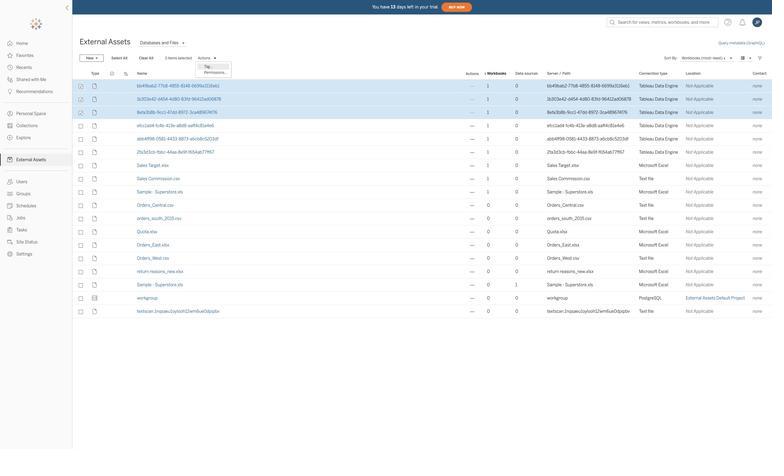 Task type: locate. For each thing, give the bounding box(es) containing it.
by text only_f5he34f image for collections
[[7, 123, 13, 129]]

files
[[170, 40, 179, 46]]

a8d8-
[[177, 123, 188, 129], [587, 123, 599, 129]]

all right clear
[[149, 56, 154, 60]]

1 horizontal spatial 83fd-
[[592, 97, 603, 102]]

grid
[[72, 68, 773, 450]]

engine
[[666, 84, 679, 89], [666, 97, 679, 102], [666, 110, 679, 115], [666, 123, 679, 129], [666, 137, 679, 142], [666, 150, 679, 155]]

sample - superstore.xls link down return reasons_new.xlsx link
[[137, 283, 183, 288]]

0 horizontal spatial 1b303e42-d454-4d80-83fd-96412ad06878
[[137, 97, 221, 102]]

0 horizontal spatial orders_east.xlsx
[[137, 243, 169, 248]]

sales commission.csv
[[137, 177, 180, 182], [548, 177, 591, 182]]

orders_south_2015.csv
[[137, 216, 182, 222], [548, 216, 592, 222]]

by text only_f5he34f image left tasks
[[7, 228, 13, 233]]

3 file (microsoft excel) image from the top
[[91, 242, 98, 249]]

1 4433- from the left
[[167, 137, 179, 142]]

not for row containing sales commission.csv
[[687, 177, 694, 182]]

applicable
[[694, 84, 714, 89], [694, 97, 714, 102], [694, 110, 714, 115], [694, 123, 714, 129], [694, 137, 714, 142], [694, 150, 714, 155], [694, 163, 714, 168], [694, 177, 714, 182], [694, 190, 714, 195], [694, 203, 714, 208], [694, 216, 714, 222], [694, 230, 714, 235], [694, 243, 714, 248], [694, 256, 714, 261], [694, 270, 714, 275], [694, 283, 714, 288], [694, 309, 714, 315]]

all
[[123, 56, 128, 60], [149, 56, 154, 60]]

1 horizontal spatial fc4b-
[[566, 123, 577, 129]]

settings link
[[0, 249, 72, 261]]

file (tableau data engine) image for 2fa3d3cb-
[[91, 149, 98, 156]]

by text only_f5he34f image inside shared with me link
[[7, 77, 13, 82]]

by text only_f5he34f image for tasks
[[7, 228, 13, 233]]

0 vertical spatial assets
[[108, 37, 131, 46]]

2 return reasons_new.xlsx from the left
[[548, 270, 594, 275]]

0 vertical spatial actions
[[198, 56, 211, 60]]

0 horizontal spatial 83fd-
[[181, 97, 192, 102]]

1 horizontal spatial a8d8-
[[587, 123, 599, 129]]

0 horizontal spatial a6cb8c5203df
[[190, 137, 219, 142]]

13 applicable from the top
[[694, 243, 714, 248]]

0 horizontal spatial 8972-
[[179, 110, 190, 115]]

file (text file) image
[[91, 202, 98, 209], [91, 255, 98, 263], [91, 308, 98, 316]]

external down explore
[[16, 158, 32, 163]]

2 none from the top
[[754, 97, 763, 102]]

1 vertical spatial external assets
[[16, 158, 46, 163]]

commission.csv
[[148, 177, 180, 182], [559, 177, 591, 182]]

6 microsoft from the top
[[640, 283, 658, 288]]

microsoft excel for sample - superstore.xls link related to 1
[[640, 190, 669, 195]]

by text only_f5he34f image inside favorites link
[[7, 53, 13, 58]]

0 horizontal spatial 8148-
[[181, 84, 192, 89]]

now
[[457, 5, 465, 9]]

8 row from the top
[[72, 173, 773, 186]]

not applicable for 1b303e42-d454-4d80-83fd-96412ad06878 'link'
[[687, 97, 714, 102]]

2 aaff4c81e4e6 from the left
[[599, 123, 625, 129]]

file (text file) image
[[91, 176, 98, 183], [91, 215, 98, 223]]

row
[[72, 80, 773, 93], [72, 93, 773, 106], [72, 106, 773, 120], [72, 120, 773, 133], [72, 133, 773, 146], [72, 146, 773, 159], [72, 159, 773, 173], [72, 173, 773, 186], [72, 186, 773, 199], [72, 199, 773, 213], [72, 213, 773, 226], [72, 226, 773, 239], [72, 239, 773, 252], [72, 252, 773, 266], [72, 266, 773, 279], [72, 279, 773, 292], [72, 292, 773, 306], [72, 306, 773, 319]]

by text only_f5he34f image
[[7, 41, 13, 46], [7, 53, 13, 58], [7, 65, 13, 70], [7, 77, 13, 82], [7, 89, 13, 95], [7, 111, 13, 117], [7, 123, 13, 129], [7, 157, 13, 163], [7, 191, 13, 197], [7, 204, 13, 209], [7, 216, 13, 221], [7, 240, 13, 245]]

by text only_f5he34f image inside explore "link"
[[7, 135, 13, 141]]

0 horizontal spatial 4433-
[[167, 137, 179, 142]]

reasons_new.xlsx
[[150, 270, 184, 275], [561, 270, 594, 275]]

1 by text only_f5he34f image from the top
[[7, 135, 13, 141]]

engine for f654ab77ff67
[[666, 150, 679, 155]]

menu containing tag…
[[196, 62, 231, 78]]

by text only_f5he34f image inside external assets link
[[7, 157, 13, 163]]

status
[[25, 240, 38, 245]]

6 by text only_f5he34f image from the top
[[7, 111, 13, 117]]

bb49bab2-77b8-4855-8148-6699a3116eb1 up 1b303e42-d454-4d80-83fd-96412ad06878 'link'
[[137, 84, 220, 89]]

tag… checkbox item
[[198, 64, 229, 70]]

2 file (tableau data engine) image from the top
[[91, 122, 98, 130]]

buy now button
[[442, 2, 473, 12]]

1 horizontal spatial orders_west.csv
[[548, 256, 580, 261]]

1 for bb49bab2-77b8-4855-8148-6699a3116eb1
[[488, 84, 489, 89]]

a6cb8c5203df
[[190, 137, 219, 142], [601, 137, 629, 142]]

query
[[719, 41, 730, 45]]

14 not from the top
[[687, 256, 694, 261]]

0 horizontal spatial d454-
[[158, 97, 170, 102]]

0 horizontal spatial reasons_new.xlsx
[[150, 270, 184, 275]]

2 file (text file) image from the top
[[91, 215, 98, 223]]

applicable for efcc1ad4-fc4b-413e-a8d8-aaff4c81e4e6 link on the left
[[694, 123, 714, 129]]

13 not from the top
[[687, 243, 694, 248]]

excel
[[659, 163, 669, 168], [659, 190, 669, 195], [659, 230, 669, 235], [659, 243, 669, 248], [659, 270, 669, 275], [659, 283, 669, 288]]

2fa3d3cb-fbbc-44aa-8e9f-f654ab77ff67
[[137, 150, 214, 155], [548, 150, 625, 155]]

1 horizontal spatial d454-
[[569, 97, 580, 102]]

/
[[560, 72, 562, 76]]

0 horizontal spatial orders_south_2015.csv
[[137, 216, 182, 222]]

left
[[408, 4, 414, 10]]

9cc1-
[[157, 110, 167, 115], [568, 110, 578, 115]]

2 efcc1ad4- from the left
[[548, 123, 566, 129]]

0 horizontal spatial sales commission.csv
[[137, 177, 180, 182]]

1 horizontal spatial orders_central.csv
[[548, 203, 585, 208]]

site status
[[16, 240, 38, 245]]

abb4ff98-0581-4433-8873-a6cb8c5203df link
[[137, 137, 219, 142]]

tasks link
[[0, 224, 72, 236]]

data for bb49bab2-77b8-4855-8148-6699a3116eb1
[[656, 84, 665, 89]]

4 applicable from the top
[[694, 123, 714, 129]]

13 row from the top
[[72, 239, 773, 252]]

6 engine from the top
[[666, 150, 679, 155]]

tableau data engine for bb49bab2-77b8-4855-8148-6699a3116eb1
[[640, 84, 679, 89]]

path
[[563, 72, 571, 76]]

by text only_f5he34f image for shared with me
[[7, 77, 13, 82]]

favorites link
[[0, 50, 72, 62]]

0 horizontal spatial textscan.1nqsaeu1oylooh12wm6ue0dpipbv
[[137, 309, 220, 315]]

0 vertical spatial sample - superstore.xls link
[[137, 190, 183, 195]]

f654ab77ff67
[[189, 150, 214, 155], [599, 150, 625, 155]]

abb4ff98-0581-4433-8873-a6cb8c5203df
[[137, 137, 219, 142], [548, 137, 629, 142]]

none for row containing bb49bab2-77b8-4855-8148-6699a3116eb1
[[754, 84, 763, 89]]

0 horizontal spatial 1b303e42-
[[137, 97, 158, 102]]

11 applicable from the top
[[694, 216, 714, 222]]

shared
[[16, 77, 30, 82]]

by text only_f5he34f image for settings
[[7, 252, 13, 257]]

2 sample - superstore.xls link from the top
[[137, 283, 183, 288]]

data for 2fa3d3cb-fbbc-44aa-8e9f-f654ab77ff67
[[656, 150, 665, 155]]

0 horizontal spatial external assets
[[16, 158, 46, 163]]

external assets up users link
[[16, 158, 46, 163]]

1 horizontal spatial 96412ad06878
[[603, 97, 632, 102]]

0 horizontal spatial efcc1ad4-
[[137, 123, 156, 129]]

d454- up "8efa3b8b-9cc1-47dd-8972-3ca489674f76" link
[[158, 97, 170, 102]]

4 file (microsoft excel) image from the top
[[91, 269, 98, 276]]

none for row containing 1b303e42-d454-4d80-83fd-96412ad06878
[[754, 97, 763, 102]]

1 horizontal spatial bb49bab2-
[[548, 84, 569, 89]]

6 not applicable from the top
[[687, 150, 714, 155]]

0 horizontal spatial workbooks
[[488, 72, 507, 76]]

6 tableau from the top
[[640, 150, 655, 155]]

file (microsoft excel) image
[[91, 162, 98, 170]]

by text only_f5he34f image left users
[[7, 179, 13, 185]]

by text only_f5he34f image inside settings link
[[7, 252, 13, 257]]

2 file from the top
[[649, 203, 654, 208]]

1 77b8- from the left
[[158, 84, 169, 89]]

workbooks up location
[[683, 56, 701, 60]]

1 horizontal spatial reasons_new.xlsx
[[561, 270, 594, 275]]

1 horizontal spatial efcc1ad4-
[[548, 123, 566, 129]]

1 horizontal spatial textscan.1nqsaeu1oylooh12wm6ue0dpipbv
[[548, 309, 631, 315]]

2 row from the top
[[72, 93, 773, 106]]

1 vertical spatial assets
[[33, 158, 46, 163]]

file (microsoft excel) image for 16th row from the top
[[91, 282, 98, 289]]

not applicable for orders_west.csv link
[[687, 256, 714, 261]]

0 horizontal spatial 9cc1-
[[157, 110, 167, 115]]

orders_central.csv link
[[137, 203, 174, 208]]

engine for 3ca489674f76
[[666, 110, 679, 115]]

1 4855- from the left
[[169, 84, 181, 89]]

1 horizontal spatial abb4ff98-0581-4433-8873-a6cb8c5203df
[[548, 137, 629, 142]]

by text only_f5he34f image inside recents link
[[7, 65, 13, 70]]

0 horizontal spatial aaff4c81e4e6
[[188, 123, 214, 129]]

3 microsoft from the top
[[640, 230, 658, 235]]

file for orders_west.csv
[[649, 256, 654, 261]]

file (tableau data engine) image
[[91, 83, 98, 90], [91, 96, 98, 103]]

by text only_f5he34f image inside site status link
[[7, 240, 13, 245]]

0 horizontal spatial all
[[123, 56, 128, 60]]

17 applicable from the top
[[694, 309, 714, 315]]

file (tableau data engine) image
[[91, 109, 98, 116], [91, 122, 98, 130], [91, 136, 98, 143], [91, 149, 98, 156]]

3 tableau from the top
[[640, 110, 655, 115]]

not applicable for efcc1ad4-fc4b-413e-a8d8-aaff4c81e4e6 link on the left
[[687, 123, 714, 129]]

not applicable for the quota.xlsx link
[[687, 230, 714, 235]]

efcc1ad4-
[[137, 123, 156, 129], [548, 123, 566, 129]]

0 horizontal spatial 6699a3116eb1
[[192, 84, 220, 89]]

0 horizontal spatial target.xlsx
[[148, 163, 169, 168]]

5 microsoft from the top
[[640, 270, 658, 275]]

1b303e42- down name
[[137, 97, 158, 102]]

not applicable for "textscan.1nqsaeu1oylooh12wm6ue0dpipbv" link
[[687, 309, 714, 315]]

0 horizontal spatial abb4ff98-
[[137, 137, 156, 142]]

not applicable for orders_south_2015.csv 'link'
[[687, 216, 714, 222]]

0 horizontal spatial 8efa3b8b-9cc1-47dd-8972-3ca489674f76
[[137, 110, 218, 115]]

tableau data engine
[[640, 84, 679, 89], [640, 97, 679, 102], [640, 110, 679, 115], [640, 123, 679, 129], [640, 137, 679, 142], [640, 150, 679, 155]]

external assets inside main navigation. press the up and down arrow keys to access links. 'element'
[[16, 158, 46, 163]]

1 horizontal spatial 4433-
[[578, 137, 590, 142]]

return reasons_new.xlsx
[[137, 270, 184, 275], [548, 270, 594, 275]]

file (microsoft excel) image for row containing orders_east.xlsx
[[91, 242, 98, 249]]

2 horizontal spatial assets
[[703, 296, 716, 301]]

17 not applicable from the top
[[687, 309, 714, 315]]

type
[[661, 72, 668, 76]]

8 none from the top
[[754, 177, 763, 182]]

5 text from the top
[[640, 309, 648, 315]]

space
[[34, 111, 46, 117]]

external
[[80, 37, 107, 46], [16, 158, 32, 163], [687, 296, 703, 301]]

cell
[[105, 80, 119, 93], [119, 80, 133, 93], [105, 93, 119, 106], [119, 93, 133, 106], [105, 106, 119, 120], [119, 106, 133, 120], [105, 120, 119, 133], [119, 120, 133, 133], [105, 133, 119, 146], [119, 133, 133, 146], [105, 146, 119, 159], [119, 146, 133, 159], [105, 159, 119, 173], [119, 159, 133, 173], [105, 173, 119, 186], [119, 173, 133, 186], [105, 186, 119, 199], [119, 186, 133, 199], [105, 199, 119, 213], [119, 199, 133, 213], [105, 213, 119, 226], [119, 213, 133, 226], [105, 226, 119, 239], [119, 226, 133, 239], [105, 239, 119, 252], [119, 239, 133, 252], [105, 252, 119, 266], [119, 252, 133, 266], [105, 266, 119, 279], [119, 266, 133, 279], [105, 279, 119, 292], [119, 279, 133, 292], [105, 292, 119, 306], [119, 292, 133, 306], [105, 306, 119, 319], [119, 306, 133, 319]]

not for ninth row
[[687, 190, 694, 195]]

by text only_f5he34f image inside users link
[[7, 179, 13, 185]]

by text only_f5he34f image for users
[[7, 179, 13, 185]]

9 not from the top
[[687, 190, 694, 195]]

grid containing bb49bab2-77b8-4855-8148-6699a3116eb1
[[72, 68, 773, 450]]

d454- down the path
[[569, 97, 580, 102]]

explore link
[[0, 132, 72, 144]]

0 horizontal spatial bb49bab2-77b8-4855-8148-6699a3116eb1
[[137, 84, 220, 89]]

0 horizontal spatial 8e9f-
[[178, 150, 189, 155]]

by text only_f5he34f image left the settings
[[7, 252, 13, 257]]

0 horizontal spatial fbbc-
[[157, 150, 167, 155]]

applicable for "textscan.1nqsaeu1oylooh12wm6ue0dpipbv" link
[[694, 309, 714, 315]]

1 vertical spatial external
[[16, 158, 32, 163]]

excel for row containing return reasons_new.xlsx
[[659, 270, 669, 275]]

1b303e42- down server / path
[[548, 97, 569, 102]]

1 for abb4ff98-0581-4433-8873-a6cb8c5203df
[[488, 137, 489, 142]]

sample - superstore.xls link for 0
[[137, 283, 183, 288]]

1 vertical spatial file (text file) image
[[91, 255, 98, 263]]

1 horizontal spatial sales target.xlsx
[[548, 163, 580, 168]]

2 by text only_f5he34f image from the top
[[7, 53, 13, 58]]

3 none from the top
[[754, 110, 763, 115]]

2 vertical spatial external
[[687, 296, 703, 301]]

tableau for f654ab77ff67
[[640, 150, 655, 155]]

1b303e42-
[[137, 97, 158, 102], [548, 97, 569, 102]]

none for row containing sales commission.csv
[[754, 177, 763, 182]]

2 vertical spatial file (text file) image
[[91, 308, 98, 316]]

0581-
[[156, 137, 167, 142], [567, 137, 578, 142]]

1 horizontal spatial target.xlsx
[[559, 163, 580, 168]]

excel for row containing sales target.xlsx
[[659, 163, 669, 168]]

0 horizontal spatial return
[[137, 270, 149, 275]]

44aa-
[[167, 150, 178, 155], [578, 150, 589, 155]]

external inside main navigation. press the up and down arrow keys to access links. 'element'
[[16, 158, 32, 163]]

3 file from the top
[[649, 216, 654, 222]]

2 all from the left
[[149, 56, 154, 60]]

1 44aa- from the left
[[167, 150, 178, 155]]

by text only_f5he34f image inside the recommendations link
[[7, 89, 13, 95]]

row containing orders_east.xlsx
[[72, 239, 773, 252]]

contact
[[754, 72, 768, 76]]

0 vertical spatial workbooks
[[683, 56, 701, 60]]

1 file (text file) image from the top
[[91, 202, 98, 209]]

1 excel from the top
[[659, 163, 669, 168]]

text file for textscan.1nqsaeu1oylooh12wm6ue0dpipbv
[[640, 309, 654, 315]]

by text only_f5he34f image inside schedules link
[[7, 204, 13, 209]]

workgroup link
[[137, 296, 158, 301]]

bb49bab2-77b8-4855-8148-6699a3116eb1 down the path
[[548, 84, 630, 89]]

list view image
[[741, 56, 746, 61]]

all inside button
[[123, 56, 128, 60]]

5 text file from the top
[[640, 309, 654, 315]]

1 horizontal spatial 44aa-
[[578, 150, 589, 155]]

1 horizontal spatial workbooks
[[683, 56, 701, 60]]

2 0581- from the left
[[567, 137, 578, 142]]

5 applicable from the top
[[694, 137, 714, 142]]

1
[[488, 84, 489, 89], [488, 97, 489, 102], [488, 110, 489, 115], [488, 123, 489, 129], [488, 137, 489, 142], [488, 150, 489, 155], [488, 163, 489, 168], [488, 177, 489, 182], [488, 190, 489, 195], [516, 283, 518, 288]]

all for select all
[[123, 56, 128, 60]]

-
[[153, 190, 154, 195], [563, 190, 565, 195], [153, 283, 154, 288], [563, 283, 565, 288]]

1 horizontal spatial actions
[[466, 72, 479, 76]]

1 text file from the top
[[640, 177, 654, 182]]

1 tableau from the top
[[640, 84, 655, 89]]

microsoft excel for return reasons_new.xlsx link
[[640, 270, 669, 275]]

4 tableau from the top
[[640, 123, 655, 129]]

quota.xlsx
[[137, 230, 157, 235], [548, 230, 568, 235]]

2 4433- from the left
[[578, 137, 590, 142]]

6 row from the top
[[72, 146, 773, 159]]

1 horizontal spatial 8148-
[[592, 84, 603, 89]]

engine for 6699a3116eb1
[[666, 84, 679, 89]]

not for row containing quota.xlsx
[[687, 230, 694, 235]]

row containing 1b303e42-d454-4d80-83fd-96412ad06878
[[72, 93, 773, 106]]

1 quota.xlsx from the left
[[137, 230, 157, 235]]

by text only_f5he34f image for site status
[[7, 240, 13, 245]]

16 not applicable from the top
[[687, 283, 714, 288]]

14 applicable from the top
[[694, 256, 714, 261]]

bb49bab2- down server / path
[[548, 84, 569, 89]]

external left default on the bottom right of page
[[687, 296, 703, 301]]

applicable for bb49bab2-77b8-4855-8148-6699a3116eb1 link
[[694, 84, 714, 89]]

groups
[[16, 192, 30, 197]]

not for row containing abb4ff98-0581-4433-8873-a6cb8c5203df
[[687, 137, 694, 142]]

jobs link
[[0, 212, 72, 224]]

applicable for orders_central.csv link
[[694, 203, 714, 208]]

file (microsoft excel) image for row containing return reasons_new.xlsx
[[91, 269, 98, 276]]

0 horizontal spatial 96412ad06878
[[192, 97, 221, 102]]

external assets up select
[[80, 37, 131, 46]]

not for row containing 2fa3d3cb-fbbc-44aa-8e9f-f654ab77ff67
[[687, 150, 694, 155]]

5 not applicable from the top
[[687, 137, 714, 142]]

0 horizontal spatial abb4ff98-0581-4433-8873-a6cb8c5203df
[[137, 137, 219, 142]]

by text only_f5he34f image inside collections link
[[7, 123, 13, 129]]

file (text file) image for orders_central.csv
[[91, 202, 98, 209]]

by text only_f5he34f image inside groups link
[[7, 191, 13, 197]]

1 efcc1ad4-fc4b-413e-a8d8-aaff4c81e4e6 from the left
[[137, 123, 214, 129]]

1 horizontal spatial 8e9f-
[[589, 150, 599, 155]]

3 engine from the top
[[666, 110, 679, 115]]

recents
[[16, 65, 32, 70]]

12 applicable from the top
[[694, 230, 714, 235]]

excel for row containing quota.xlsx
[[659, 230, 669, 235]]

superstore.xls
[[155, 190, 183, 195], [566, 190, 594, 195], [155, 283, 183, 288], [566, 283, 594, 288]]

not for row containing return reasons_new.xlsx
[[687, 270, 694, 275]]

0 horizontal spatial assets
[[33, 158, 46, 163]]

1b303e42-d454-4d80-83fd-96412ad06878 link
[[137, 97, 221, 102]]

2 vertical spatial assets
[[703, 296, 716, 301]]

8 applicable from the top
[[694, 177, 714, 182]]

return
[[137, 270, 149, 275], [548, 270, 560, 275]]

5 none from the top
[[754, 137, 763, 142]]

none for row containing orders_east.xlsx
[[754, 243, 763, 248]]

text file for orders_west.csv
[[640, 256, 654, 261]]

1 for 1b303e42-d454-4d80-83fd-96412ad06878
[[488, 97, 489, 102]]

1 horizontal spatial bb49bab2-77b8-4855-8148-6699a3116eb1
[[548, 84, 630, 89]]

96412ad06878
[[192, 97, 221, 102], [603, 97, 632, 102]]

0 horizontal spatial 44aa-
[[167, 150, 178, 155]]

1 f654ab77ff67 from the left
[[189, 150, 214, 155]]

1 horizontal spatial 8873-
[[590, 137, 601, 142]]

sample - superstore.xls link for 1
[[137, 190, 183, 195]]

by text only_f5he34f image inside tasks link
[[7, 228, 13, 233]]

file (text file) image for textscan.1nqsaeu1oylooh12wm6ue0dpipbv
[[91, 308, 98, 316]]

microsoft excel
[[640, 163, 669, 168], [640, 190, 669, 195], [640, 230, 669, 235], [640, 243, 669, 248], [640, 270, 669, 275], [640, 283, 669, 288]]

by text only_f5he34f image inside jobs link
[[7, 216, 13, 221]]

0 horizontal spatial 77b8-
[[158, 84, 169, 89]]

file (microsoft excel) image for row containing quota.xlsx
[[91, 229, 98, 236]]

assets up select all
[[108, 37, 131, 46]]

not for row containing orders_central.csv
[[687, 203, 694, 208]]

external up new popup button
[[80, 37, 107, 46]]

return reasons_new.xlsx link
[[137, 270, 184, 275]]

none for row containing orders_south_2015.csv
[[754, 216, 763, 222]]

2 microsoft from the top
[[640, 190, 658, 195]]

0 horizontal spatial workgroup
[[137, 296, 158, 301]]

1 horizontal spatial abb4ff98-
[[548, 137, 567, 142]]

clear all button
[[135, 55, 157, 62]]

data for 1b303e42-d454-4d80-83fd-96412ad06878
[[656, 97, 665, 102]]

0 horizontal spatial commission.csv
[[148, 177, 180, 182]]

assets up users link
[[33, 158, 46, 163]]

actions inside dropdown button
[[198, 56, 211, 60]]

77b8- up 1b303e42-d454-4d80-83fd-96412ad06878 'link'
[[158, 84, 169, 89]]

0 horizontal spatial quota.xlsx
[[137, 230, 157, 235]]

workbooks left data sources
[[488, 72, 507, 76]]

0 horizontal spatial fc4b-
[[156, 123, 166, 129]]

all right select
[[123, 56, 128, 60]]

engine for aaff4c81e4e6
[[666, 123, 679, 129]]

row group
[[72, 80, 773, 319]]

none for row containing textscan.1nqsaeu1oylooh12wm6ue0dpipbv
[[754, 309, 763, 315]]

by text only_f5he34f image left explore
[[7, 135, 13, 141]]

query metadata (graphiql) link
[[719, 41, 766, 45]]

1 horizontal spatial orders_south_2015.csv
[[548, 216, 592, 222]]

1 horizontal spatial aaff4c81e4e6
[[599, 123, 625, 129]]

menu
[[196, 62, 231, 78]]

1 sales target.xlsx from the left
[[137, 163, 169, 168]]

1 horizontal spatial workgroup
[[548, 296, 569, 301]]

1 horizontal spatial 8efa3b8b-
[[548, 110, 568, 115]]

file (text file) image for orders_west.csv
[[91, 255, 98, 263]]

row containing textscan.1nqsaeu1oylooh12wm6ue0dpipbv
[[72, 306, 773, 319]]

2 fbbc- from the left
[[568, 150, 578, 155]]

permissions…
[[204, 71, 228, 75]]

file for orders_south_2015.csv
[[649, 216, 654, 222]]

not applicable for sales target.xlsx link
[[687, 163, 714, 168]]

7 by text only_f5he34f image from the top
[[7, 123, 13, 129]]

1 horizontal spatial 8972-
[[589, 110, 600, 115]]

0 horizontal spatial a8d8-
[[177, 123, 188, 129]]

by text only_f5he34f image for explore
[[7, 135, 13, 141]]

1 horizontal spatial 8efa3b8b-9cc1-47dd-8972-3ca489674f76
[[548, 110, 628, 115]]

not for row containing bb49bab2-77b8-4855-8148-6699a3116eb1
[[687, 84, 694, 89]]

by text only_f5he34f image
[[7, 135, 13, 141], [7, 179, 13, 185], [7, 228, 13, 233], [7, 252, 13, 257]]

1 8efa3b8b- from the left
[[137, 110, 157, 115]]

by text only_f5he34f image for schedules
[[7, 204, 13, 209]]

0 horizontal spatial 413e-
[[166, 123, 177, 129]]

sample - superstore.xls
[[137, 190, 183, 195], [548, 190, 594, 195], [137, 283, 183, 288], [548, 283, 594, 288]]

1 horizontal spatial f654ab77ff67
[[599, 150, 625, 155]]

1 horizontal spatial 413e-
[[577, 123, 587, 129]]

row containing return reasons_new.xlsx
[[72, 266, 773, 279]]

not applicable for sample - superstore.xls link related to 1
[[687, 190, 714, 195]]

1 horizontal spatial return
[[548, 270, 560, 275]]

1 vertical spatial actions
[[466, 72, 479, 76]]

2 sales commission.csv from the left
[[548, 177, 591, 182]]

3 text from the top
[[640, 216, 648, 222]]

d454-
[[158, 97, 170, 102], [569, 97, 580, 102]]

2fa3d3cb-fbbc-44aa-8e9f-f654ab77ff67 link
[[137, 150, 214, 155]]

not for row containing 1b303e42-d454-4d80-83fd-96412ad06878
[[687, 97, 694, 102]]

not applicable for sample - superstore.xls link corresponding to 0
[[687, 283, 714, 288]]

1 not from the top
[[687, 84, 694, 89]]

1 horizontal spatial 3ca489674f76
[[600, 110, 628, 115]]

1 horizontal spatial 77b8-
[[569, 84, 580, 89]]

1 horizontal spatial 1b303e42-d454-4d80-83fd-96412ad06878
[[548, 97, 632, 102]]

3
[[165, 56, 167, 60]]

2 horizontal spatial external
[[687, 296, 703, 301]]

1 9cc1- from the left
[[157, 110, 167, 115]]

data
[[516, 72, 524, 76], [656, 84, 665, 89], [656, 97, 665, 102], [656, 110, 665, 115], [656, 123, 665, 129], [656, 137, 665, 142], [656, 150, 665, 155]]

1 horizontal spatial assets
[[108, 37, 131, 46]]

by text only_f5he34f image inside home link
[[7, 41, 13, 46]]

workbooks
[[683, 56, 701, 60], [488, 72, 507, 76]]

1 fbbc- from the left
[[157, 150, 167, 155]]

0 vertical spatial file (text file) image
[[91, 202, 98, 209]]

days
[[397, 4, 407, 10]]

not for row containing sales target.xlsx
[[687, 163, 694, 168]]

2 target.xlsx from the left
[[559, 163, 580, 168]]

0 vertical spatial external assets
[[80, 37, 131, 46]]

4 microsoft from the top
[[640, 243, 658, 248]]

2 not from the top
[[687, 97, 694, 102]]

and
[[162, 40, 169, 46]]

0 horizontal spatial orders_west.csv
[[137, 256, 169, 261]]

sort
[[665, 56, 672, 60]]

none for row containing workgroup
[[754, 296, 763, 301]]

2 quota.xlsx from the left
[[548, 230, 568, 235]]

applicable for orders_south_2015.csv 'link'
[[694, 216, 714, 222]]

sales target.xlsx link
[[137, 163, 169, 168]]

abb4ff98-
[[137, 137, 156, 142], [548, 137, 567, 142]]

workbooks inside workbooks (most–least) dropdown button
[[683, 56, 701, 60]]

target.xlsx
[[148, 163, 169, 168], [559, 163, 580, 168]]

77b8- down the path
[[569, 84, 580, 89]]

tableau for 6699a3116eb1
[[640, 84, 655, 89]]

17 not from the top
[[687, 309, 694, 315]]

row containing 8efa3b8b-9cc1-47dd-8972-3ca489674f76
[[72, 106, 773, 120]]

file (microsoft excel) image
[[91, 189, 98, 196], [91, 229, 98, 236], [91, 242, 98, 249], [91, 269, 98, 276], [91, 282, 98, 289]]

bb49bab2- down name
[[137, 84, 158, 89]]

all for clear all
[[149, 56, 154, 60]]

0 horizontal spatial 8873-
[[179, 137, 190, 142]]

1 commission.csv from the left
[[148, 177, 180, 182]]

1 for sales target.xlsx
[[488, 163, 489, 168]]

1 vertical spatial file (text file) image
[[91, 215, 98, 223]]

efcc1ad4-fc4b-413e-a8d8-aaff4c81e4e6
[[137, 123, 214, 129], [548, 123, 625, 129]]

3 file (text file) image from the top
[[91, 308, 98, 316]]

2 2fa3d3cb- from the left
[[548, 150, 568, 155]]

1 horizontal spatial sales commission.csv
[[548, 177, 591, 182]]

1 text from the top
[[640, 177, 648, 182]]

1 horizontal spatial 6699a3116eb1
[[603, 84, 630, 89]]

1 vertical spatial sample - superstore.xls link
[[137, 283, 183, 288]]

selected
[[178, 56, 192, 60]]

external assets
[[80, 37, 131, 46], [16, 158, 46, 163]]

1 horizontal spatial all
[[149, 56, 154, 60]]

text for textscan.1nqsaeu1oylooh12wm6ue0dpipbv
[[640, 309, 648, 315]]

sample - superstore.xls link down sales commission.csv link
[[137, 190, 183, 195]]

microsoft
[[640, 163, 658, 168], [640, 190, 658, 195], [640, 230, 658, 235], [640, 243, 658, 248], [640, 270, 658, 275], [640, 283, 658, 288]]

1 row from the top
[[72, 80, 773, 93]]

all inside button
[[149, 56, 154, 60]]

data for abb4ff98-0581-4433-8873-a6cb8c5203df
[[656, 137, 665, 142]]

efcc1ad4-fc4b-413e-a8d8-aaff4c81e4e6 link
[[137, 123, 214, 129]]

by text only_f5he34f image inside the personal space link
[[7, 111, 13, 117]]

assets left default on the bottom right of page
[[703, 296, 716, 301]]

8 not from the top
[[687, 177, 694, 182]]

0 horizontal spatial actions
[[198, 56, 211, 60]]

groups link
[[0, 188, 72, 200]]

navigation panel element
[[0, 18, 72, 261]]

none for row containing efcc1ad4-fc4b-413e-a8d8-aaff4c81e4e6
[[754, 123, 763, 129]]

1 horizontal spatial efcc1ad4-fc4b-413e-a8d8-aaff4c81e4e6
[[548, 123, 625, 129]]



Task type: vqa. For each thing, say whether or not it's contained in the screenshot.


Task type: describe. For each thing, give the bounding box(es) containing it.
favorites
[[16, 53, 34, 58]]

1 a8d8- from the left
[[177, 123, 188, 129]]

collections link
[[0, 120, 72, 132]]

1 return reasons_new.xlsx from the left
[[137, 270, 184, 275]]

external inside row
[[687, 296, 703, 301]]

databases
[[140, 40, 161, 46]]

recommendations
[[16, 89, 53, 95]]

2 orders_west.csv from the left
[[548, 256, 580, 261]]

row containing sales target.xlsx
[[72, 159, 773, 173]]

2 8148- from the left
[[592, 84, 603, 89]]

1 47dd- from the left
[[167, 110, 179, 115]]

workbooks for workbooks
[[488, 72, 507, 76]]

1 2fa3d3cb-fbbc-44aa-8e9f-f654ab77ff67 from the left
[[137, 150, 214, 155]]

tableau data engine for efcc1ad4-fc4b-413e-a8d8-aaff4c81e4e6
[[640, 123, 679, 129]]

not applicable for return reasons_new.xlsx link
[[687, 270, 714, 275]]

1 8873- from the left
[[179, 137, 190, 142]]

me
[[40, 77, 46, 82]]

1 target.xlsx from the left
[[148, 163, 169, 168]]

not applicable for 2fa3d3cb-fbbc-44aa-8e9f-f654ab77ff67 link
[[687, 150, 714, 155]]

1 6699a3116eb1 from the left
[[192, 84, 220, 89]]

1 2fa3d3cb- from the left
[[137, 150, 157, 155]]

default
[[717, 296, 731, 301]]

none for row containing 2fa3d3cb-fbbc-44aa-8e9f-f654ab77ff67
[[754, 150, 763, 155]]

2 f654ab77ff67 from the left
[[599, 150, 625, 155]]

recents link
[[0, 62, 72, 74]]

row containing efcc1ad4-fc4b-413e-a8d8-aaff4c81e4e6
[[72, 120, 773, 133]]

row containing orders_central.csv
[[72, 199, 773, 213]]

3 items selected
[[165, 56, 192, 60]]

quota.xlsx link
[[137, 230, 157, 235]]

2 sales target.xlsx from the left
[[548, 163, 580, 168]]

tasks
[[16, 228, 27, 233]]

1 horizontal spatial external assets
[[80, 37, 131, 46]]

2 4855- from the left
[[580, 84, 592, 89]]

type
[[91, 72, 99, 76]]

schedules link
[[0, 200, 72, 212]]

applicable for 'abb4ff98-0581-4433-8873-a6cb8c5203df' link
[[694, 137, 714, 142]]

new button
[[80, 55, 104, 62]]

buy now
[[449, 5, 465, 9]]

not for row containing textscan.1nqsaeu1oylooh12wm6ue0dpipbv
[[687, 309, 694, 315]]

1 orders_west.csv from the left
[[137, 256, 169, 261]]

1 fc4b- from the left
[[156, 123, 166, 129]]

not applicable for sales commission.csv link
[[687, 177, 714, 182]]

postgresql
[[640, 296, 663, 301]]

by text only_f5he34f image for external assets
[[7, 157, 13, 163]]

Search for views, metrics, workbooks, and more text field
[[608, 18, 719, 27]]

by text only_f5he34f image for recommendations
[[7, 89, 13, 95]]

1 reasons_new.xlsx from the left
[[150, 270, 184, 275]]

1 d454- from the left
[[158, 97, 170, 102]]

1 for efcc1ad4-fc4b-413e-a8d8-aaff4c81e4e6
[[488, 123, 489, 129]]

shared with me
[[16, 77, 46, 82]]

your
[[420, 4, 429, 10]]

text for orders_central.csv
[[640, 203, 648, 208]]

microsoft for row containing orders_east.xlsx
[[640, 243, 658, 248]]

2 47dd- from the left
[[578, 110, 589, 115]]

metadata
[[730, 41, 746, 45]]

orders_south_2015.csv link
[[137, 216, 182, 222]]

2 a6cb8c5203df from the left
[[601, 137, 629, 142]]

personal space link
[[0, 108, 72, 120]]

2 6699a3116eb1 from the left
[[603, 84, 630, 89]]

13
[[391, 4, 396, 10]]

2 8873- from the left
[[590, 137, 601, 142]]

row containing abb4ff98-0581-4433-8873-a6cb8c5203df
[[72, 133, 773, 146]]

2 1b303e42-d454-4d80-83fd-96412ad06878 from the left
[[548, 97, 632, 102]]

location
[[687, 72, 702, 76]]

in
[[415, 4, 419, 10]]

1 8972- from the left
[[179, 110, 190, 115]]

applicable for 2fa3d3cb-fbbc-44aa-8e9f-f654ab77ff67 link
[[694, 150, 714, 155]]

2 bb49bab2-77b8-4855-8148-6699a3116eb1 from the left
[[548, 84, 630, 89]]

16 row from the top
[[72, 279, 773, 292]]

site status link
[[0, 236, 72, 249]]

clear
[[139, 56, 148, 60]]

settings
[[16, 252, 32, 257]]

data for efcc1ad4-fc4b-413e-a8d8-aaff4c81e4e6
[[656, 123, 665, 129]]

sales commission.csv link
[[137, 177, 180, 182]]

1 413e- from the left
[[166, 123, 177, 129]]

microsoft for ninth row
[[640, 190, 658, 195]]

by text only_f5he34f image for home
[[7, 41, 13, 46]]

1 abb4ff98- from the left
[[137, 137, 156, 142]]

items
[[168, 56, 177, 60]]

file (tableau data engine) image for abb4ff98-
[[91, 136, 98, 143]]

2 orders_east.xlsx from the left
[[548, 243, 580, 248]]

file (microsoft excel) image for ninth row
[[91, 189, 98, 196]]

2 8972- from the left
[[589, 110, 600, 115]]

not applicable for 'abb4ff98-0581-4433-8873-a6cb8c5203df' link
[[687, 137, 714, 142]]

1 abb4ff98-0581-4433-8873-a6cb8c5203df from the left
[[137, 137, 219, 142]]

excel for 16th row from the top
[[659, 283, 669, 288]]

sources
[[525, 72, 539, 76]]

1 4d80- from the left
[[170, 97, 181, 102]]

2 fc4b- from the left
[[566, 123, 577, 129]]

2 9cc1- from the left
[[568, 110, 578, 115]]

2 workgroup from the left
[[548, 296, 569, 301]]

1 3ca489674f76 from the left
[[190, 110, 218, 115]]

file (text file) image for orders_south_2015.csv
[[91, 215, 98, 223]]

text for sales commission.csv
[[640, 177, 648, 182]]

applicable for sales target.xlsx link
[[694, 163, 714, 168]]

not for row containing orders_west.csv
[[687, 256, 694, 261]]

row containing workgroup
[[72, 292, 773, 306]]

file for sales commission.csv
[[649, 177, 654, 182]]

2 1b303e42- from the left
[[548, 97, 569, 102]]

2 commission.csv from the left
[[559, 177, 591, 182]]

2 44aa- from the left
[[578, 150, 589, 155]]

2 d454- from the left
[[569, 97, 580, 102]]

engine for 96412ad06878
[[666, 97, 679, 102]]

2 efcc1ad4-fc4b-413e-a8d8-aaff4c81e4e6 from the left
[[548, 123, 625, 129]]

2 a8d8- from the left
[[587, 123, 599, 129]]

1 for sales commission.csv
[[488, 177, 489, 182]]

8efa3b8b-9cc1-47dd-8972-3ca489674f76 link
[[137, 110, 218, 115]]

2 reasons_new.xlsx from the left
[[561, 270, 594, 275]]

data sources
[[516, 72, 539, 76]]

users
[[16, 180, 27, 185]]

external assets default project
[[687, 296, 746, 301]]

microsoft excel for the quota.xlsx link
[[640, 230, 669, 235]]

2 83fd- from the left
[[592, 97, 603, 102]]

row containing orders_west.csv
[[72, 252, 773, 266]]

home
[[16, 41, 28, 46]]

none for row containing sales target.xlsx
[[754, 163, 763, 168]]

1 8148- from the left
[[181, 84, 192, 89]]

you have 13 days left in your trial.
[[373, 4, 439, 10]]

1 orders_south_2015.csv from the left
[[137, 216, 182, 222]]

main navigation. press the up and down arrow keys to access links. element
[[0, 37, 72, 261]]

orders_west.csv link
[[137, 256, 169, 261]]

1 8efa3b8b-9cc1-47dd-8972-3ca489674f76 from the left
[[137, 110, 218, 115]]

1 bb49bab2- from the left
[[137, 84, 158, 89]]

excel for row containing orders_east.xlsx
[[659, 243, 669, 248]]

applicable for orders_west.csv link
[[694, 256, 714, 261]]

row group containing bb49bab2-77b8-4855-8148-6699a3116eb1
[[72, 80, 773, 319]]

recommendations link
[[0, 86, 72, 98]]

text file for orders_central.csv
[[640, 203, 654, 208]]

microsoft excel for sales target.xlsx link
[[640, 163, 669, 168]]

excel for ninth row
[[659, 190, 669, 195]]

query metadata (graphiql)
[[719, 41, 766, 45]]

1 1b303e42- from the left
[[137, 97, 158, 102]]

text for orders_west.csv
[[640, 256, 648, 261]]

2 orders_central.csv from the left
[[548, 203, 585, 208]]

1 for 2fa3d3cb-fbbc-44aa-8e9f-f654ab77ff67
[[488, 150, 489, 155]]

sort by:
[[665, 56, 678, 60]]

1 workgroup from the left
[[137, 296, 158, 301]]

row containing quota.xlsx
[[72, 226, 773, 239]]

1 a6cb8c5203df from the left
[[190, 137, 219, 142]]

2 3ca489674f76 from the left
[[600, 110, 628, 115]]

1 96412ad06878 from the left
[[192, 97, 221, 102]]

by text only_f5he34f image for jobs
[[7, 216, 13, 221]]

workbooks (most–least)
[[683, 56, 723, 60]]

site
[[16, 240, 24, 245]]

explore
[[16, 136, 31, 141]]

connection
[[640, 72, 660, 76]]

bb49bab2-77b8-4855-8148-6699a3116eb1 link
[[137, 84, 220, 89]]

2 413e- from the left
[[577, 123, 587, 129]]

2 8e9f- from the left
[[589, 150, 599, 155]]

none for row containing return reasons_new.xlsx
[[754, 270, 763, 275]]

workbooks (most–least) button
[[680, 55, 735, 62]]

users link
[[0, 176, 72, 188]]

textscan.1nqsaeu1oylooh12wm6ue0dpipbv link
[[137, 309, 220, 315]]

server
[[548, 72, 559, 76]]

tableau for 96412ad06878
[[640, 97, 655, 102]]

1 aaff4c81e4e6 from the left
[[188, 123, 214, 129]]

1 efcc1ad4- from the left
[[137, 123, 156, 129]]

row containing orders_south_2015.csv
[[72, 213, 773, 226]]

1 sales commission.csv from the left
[[137, 177, 180, 182]]

1 orders_central.csv from the left
[[137, 203, 174, 208]]

engine for a6cb8c5203df
[[666, 137, 679, 142]]

0 vertical spatial external
[[80, 37, 107, 46]]

2 2fa3d3cb-fbbc-44aa-8e9f-f654ab77ff67 from the left
[[548, 150, 625, 155]]

1 bb49bab2-77b8-4855-8148-6699a3116eb1 from the left
[[137, 84, 220, 89]]

orders_east.xlsx link
[[137, 243, 169, 248]]

1 1b303e42-d454-4d80-83fd-96412ad06878 from the left
[[137, 97, 221, 102]]

microsoft excel for sample - superstore.xls link corresponding to 0
[[640, 283, 669, 288]]

file (tableau data engine) image for 1b303e42-
[[91, 96, 98, 103]]

row containing 2fa3d3cb-fbbc-44aa-8e9f-f654ab77ff67
[[72, 146, 773, 159]]

9 row from the top
[[72, 186, 773, 199]]

connection type
[[640, 72, 668, 76]]

applicable for sales commission.csv link
[[694, 177, 714, 182]]

2 return from the left
[[548, 270, 560, 275]]

data for 8efa3b8b-9cc1-47dd-8972-3ca489674f76
[[656, 110, 665, 115]]

personal
[[16, 111, 33, 117]]

row containing bb49bab2-77b8-4855-8148-6699a3116eb1
[[72, 80, 773, 93]]

with
[[31, 77, 39, 82]]

2 abb4ff98- from the left
[[548, 137, 567, 142]]

clear all
[[139, 56, 154, 60]]

have
[[381, 4, 390, 10]]

microsoft for row containing quota.xlsx
[[640, 230, 658, 235]]

jobs
[[16, 216, 25, 221]]

2 textscan.1nqsaeu1oylooh12wm6ue0dpipbv from the left
[[548, 309, 631, 315]]

2 8efa3b8b-9cc1-47dd-8972-3ca489674f76 from the left
[[548, 110, 628, 115]]

1 return from the left
[[137, 270, 149, 275]]

applicable for "8efa3b8b-9cc1-47dd-8972-3ca489674f76" link
[[694, 110, 714, 115]]

none for row containing quota.xlsx
[[754, 230, 763, 235]]

you
[[373, 4, 380, 10]]

not applicable for "8efa3b8b-9cc1-47dd-8972-3ca489674f76" link
[[687, 110, 714, 115]]

by:
[[673, 56, 678, 60]]

databases and files
[[140, 40, 179, 46]]

personal space
[[16, 111, 46, 117]]

tag…
[[204, 65, 213, 69]]

file for textscan.1nqsaeu1oylooh12wm6ue0dpipbv
[[649, 309, 654, 315]]

microsoft for row containing sales target.xlsx
[[640, 163, 658, 168]]

home link
[[0, 37, 72, 50]]

tableau data engine for 2fa3d3cb-fbbc-44aa-8e9f-f654ab77ff67
[[640, 150, 679, 155]]

databases and files button
[[138, 39, 187, 47]]

not for row containing orders_east.xlsx
[[687, 243, 694, 248]]

none for ninth row
[[754, 190, 763, 195]]

tableau for aaff4c81e4e6
[[640, 123, 655, 129]]

2 77b8- from the left
[[569, 84, 580, 89]]

1 textscan.1nqsaeu1oylooh12wm6ue0dpipbv from the left
[[137, 309, 220, 315]]

database (postgresql) image
[[91, 295, 98, 302]]

file (tableau data engine) image for bb49bab2-
[[91, 83, 98, 90]]

select
[[111, 56, 122, 60]]

collections
[[16, 123, 38, 129]]

select all button
[[107, 55, 132, 62]]

row containing sales commission.csv
[[72, 173, 773, 186]]

shared with me link
[[0, 74, 72, 86]]

by text only_f5he34f image for groups
[[7, 191, 13, 197]]

schedules
[[16, 204, 36, 209]]

2 8efa3b8b- from the left
[[548, 110, 568, 115]]

none for row containing orders_central.csv
[[754, 203, 763, 208]]

1 orders_east.xlsx from the left
[[137, 243, 169, 248]]

2 96412ad06878 from the left
[[603, 97, 632, 102]]

1 83fd- from the left
[[181, 97, 192, 102]]

(graphiql)
[[747, 41, 766, 45]]

assets inside main navigation. press the up and down arrow keys to access links. 'element'
[[33, 158, 46, 163]]

external assets default project link
[[687, 296, 746, 301]]

project
[[732, 296, 746, 301]]

buy
[[449, 5, 456, 9]]

2 4d80- from the left
[[580, 97, 592, 102]]

microsoft for row containing return reasons_new.xlsx
[[640, 270, 658, 275]]

1 for sample - superstore.xls
[[488, 190, 489, 195]]

none for row containing orders_west.csv
[[754, 256, 763, 261]]

2 orders_south_2015.csv from the left
[[548, 216, 592, 222]]

1 8e9f- from the left
[[178, 150, 189, 155]]

2 abb4ff98-0581-4433-8873-a6cb8c5203df from the left
[[548, 137, 629, 142]]

applicable for the quota.xlsx link
[[694, 230, 714, 235]]

by text only_f5he34f image for recents
[[7, 65, 13, 70]]



